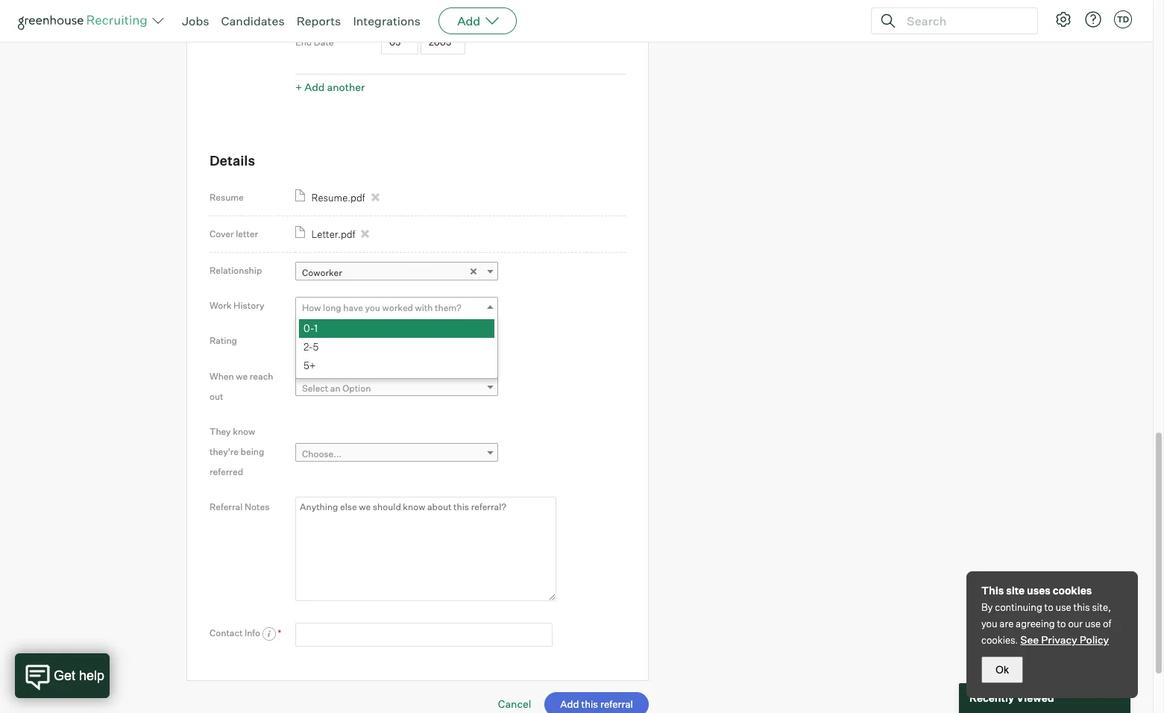 Task type: locate. For each thing, give the bounding box(es) containing it.
1 horizontal spatial use
[[1086, 618, 1102, 630]]

to
[[1045, 601, 1054, 613], [1058, 618, 1067, 630]]

use down cookies on the right bottom of page
[[1056, 601, 1072, 613]]

add right +
[[305, 81, 325, 94]]

integrations link
[[353, 13, 421, 28]]

how would you rate this person?
[[302, 338, 438, 349]]

rating
[[210, 335, 237, 347]]

mm text field left yyyy text field
[[381, 0, 419, 21]]

1 vertical spatial how
[[302, 338, 321, 349]]

how for how would you rate this person?
[[302, 338, 321, 349]]

mm text field down integrations
[[381, 30, 419, 55]]

0 vertical spatial how
[[302, 303, 321, 314]]

viewed
[[1017, 692, 1055, 705]]

rate
[[367, 338, 384, 349]]

privacy
[[1042, 634, 1078, 646]]

greenhouse recruiting image
[[18, 12, 152, 30]]

1 vertical spatial date
[[314, 37, 334, 48]]

0 vertical spatial add
[[458, 13, 481, 28]]

option
[[343, 383, 371, 394]]

uses
[[1028, 584, 1051, 597]]

recently viewed
[[970, 692, 1055, 705]]

date
[[318, 3, 338, 15], [314, 37, 334, 48]]

None submit
[[545, 693, 649, 713]]

relationship
[[210, 265, 262, 276]]

when
[[210, 371, 234, 382]]

to left our
[[1058, 618, 1067, 630]]

agreeing
[[1016, 618, 1056, 630]]

1 how from the top
[[302, 303, 321, 314]]

know
[[233, 426, 255, 437]]

1 vertical spatial this
[[1074, 601, 1091, 613]]

to down uses
[[1045, 601, 1054, 613]]

add inside education element
[[305, 81, 325, 94]]

+ add another link
[[296, 81, 365, 94]]

0 vertical spatial this
[[386, 338, 402, 349]]

letter
[[236, 228, 258, 240]]

by continuing to use this site, you are agreeing to our use of cookies.
[[982, 601, 1112, 646]]

how long have you worked with them?
[[302, 303, 462, 314]]

jobs link
[[182, 13, 209, 28]]

1 vertical spatial add
[[305, 81, 325, 94]]

candidates link
[[221, 13, 285, 28]]

1 horizontal spatial this
[[1074, 601, 1091, 613]]

0 horizontal spatial this
[[386, 338, 402, 349]]

1 mm text field from the top
[[381, 0, 419, 21]]

this
[[386, 338, 402, 349], [1074, 601, 1091, 613]]

0 vertical spatial mm text field
[[381, 0, 419, 21]]

this inside by continuing to use this site, you are agreeing to our use of cookies.
[[1074, 601, 1091, 613]]

date right end
[[314, 37, 334, 48]]

work history
[[210, 300, 265, 311]]

configure image
[[1055, 10, 1073, 28]]

they know they're being referred
[[210, 426, 264, 477]]

this up our
[[1074, 601, 1091, 613]]

2 how from the top
[[302, 338, 321, 349]]

contact
[[210, 627, 243, 639]]

this
[[982, 584, 1005, 597]]

td button
[[1112, 7, 1136, 31]]

1 vertical spatial to
[[1058, 618, 1067, 630]]

1 horizontal spatial to
[[1058, 618, 1067, 630]]

ok
[[996, 664, 1010, 676]]

use
[[1056, 601, 1072, 613], [1086, 618, 1102, 630]]

this for use
[[1074, 601, 1091, 613]]

this right "rate"
[[386, 338, 402, 349]]

1 horizontal spatial add
[[458, 13, 481, 28]]

you right have
[[365, 303, 381, 314]]

0 horizontal spatial to
[[1045, 601, 1054, 613]]

reports link
[[297, 13, 341, 28]]

history
[[234, 300, 265, 311]]

contact info
[[210, 627, 262, 639]]

resume.pdf
[[312, 192, 365, 204]]

Referral Notes text field
[[296, 497, 557, 601]]

how long have you worked with them? link
[[296, 297, 498, 319]]

0 vertical spatial to
[[1045, 601, 1054, 613]]

worked
[[382, 303, 413, 314]]

td
[[1118, 14, 1130, 25]]

date for start date
[[318, 3, 338, 15]]

long
[[323, 303, 342, 314]]

an
[[330, 383, 341, 394]]

use left of at the bottom of the page
[[1086, 618, 1102, 630]]

you down by on the right bottom of the page
[[982, 618, 998, 630]]

cover
[[210, 228, 234, 240]]

site,
[[1093, 601, 1112, 613]]

ok button
[[982, 657, 1024, 684]]

2-
[[304, 341, 313, 353]]

0 vertical spatial use
[[1056, 601, 1072, 613]]

add up yyyy text box
[[458, 13, 481, 28]]

see privacy policy
[[1021, 634, 1110, 646]]

referral
[[210, 501, 243, 512]]

1 vertical spatial mm text field
[[381, 30, 419, 55]]

date right the start
[[318, 3, 338, 15]]

Search text field
[[904, 10, 1025, 32]]

MM text field
[[381, 0, 419, 21], [381, 30, 419, 55]]

0 vertical spatial date
[[318, 3, 338, 15]]

coworker
[[302, 267, 342, 279]]

5+
[[304, 360, 316, 372]]

how down '0-'
[[302, 338, 321, 349]]

how left long
[[302, 303, 321, 314]]

when we reach out
[[210, 371, 273, 402]]

add
[[458, 13, 481, 28], [305, 81, 325, 94]]

0 horizontal spatial add
[[305, 81, 325, 94]]

you left "rate"
[[350, 338, 366, 349]]

1 vertical spatial use
[[1086, 618, 1102, 630]]

2 vertical spatial you
[[982, 618, 998, 630]]

them?
[[435, 303, 462, 314]]

td button
[[1115, 10, 1133, 28]]

you
[[365, 303, 381, 314], [350, 338, 366, 349], [982, 618, 998, 630]]

this site uses cookies
[[982, 584, 1093, 597]]

None text field
[[296, 623, 553, 647]]

2 mm text field from the top
[[381, 30, 419, 55]]

cancel
[[498, 698, 532, 710]]



Task type: vqa. For each thing, say whether or not it's contained in the screenshot.
your
no



Task type: describe. For each thing, give the bounding box(es) containing it.
letter.pdf
[[312, 228, 356, 240]]

this for rate
[[386, 338, 402, 349]]

would
[[323, 338, 348, 349]]

how would you rate this person? link
[[296, 333, 498, 354]]

referred
[[210, 466, 243, 477]]

notes
[[245, 501, 270, 512]]

end
[[296, 37, 312, 48]]

0-1 2-5 5+
[[304, 323, 319, 372]]

we
[[236, 371, 248, 382]]

they're
[[210, 446, 239, 457]]

date for end date
[[314, 37, 334, 48]]

our
[[1069, 618, 1084, 630]]

mm text field for start date
[[381, 0, 419, 21]]

by
[[982, 601, 994, 613]]

info
[[245, 627, 260, 639]]

details
[[210, 153, 255, 169]]

select an option
[[302, 383, 371, 394]]

0 horizontal spatial use
[[1056, 601, 1072, 613]]

policy
[[1080, 634, 1110, 646]]

continuing
[[996, 601, 1043, 613]]

add button
[[439, 7, 517, 34]]

have
[[344, 303, 363, 314]]

+ add another
[[296, 81, 365, 94]]

reports
[[297, 13, 341, 28]]

see privacy policy link
[[1021, 634, 1110, 646]]

select an option link
[[296, 378, 498, 399]]

site
[[1007, 584, 1025, 597]]

of
[[1104, 618, 1112, 630]]

YYYY text field
[[421, 30, 466, 55]]

end date
[[296, 37, 334, 48]]

choose... link
[[296, 443, 498, 465]]

choose...
[[302, 448, 342, 460]]

cookies
[[1053, 584, 1093, 597]]

cover letter
[[210, 228, 258, 240]]

jobs
[[182, 13, 209, 28]]

mm text field for end date
[[381, 30, 419, 55]]

see
[[1021, 634, 1040, 646]]

start date
[[296, 3, 338, 15]]

cancel link
[[498, 698, 532, 710]]

*
[[278, 627, 281, 639]]

how for how long have you worked with them?
[[302, 303, 321, 314]]

reach
[[250, 371, 273, 382]]

add inside popup button
[[458, 13, 481, 28]]

education element
[[296, 0, 626, 98]]

they
[[210, 426, 231, 437]]

YYYY text field
[[421, 0, 466, 21]]

resume
[[210, 192, 244, 203]]

recently
[[970, 692, 1015, 705]]

coworker link
[[296, 262, 498, 284]]

being
[[241, 446, 264, 457]]

person?
[[404, 338, 438, 349]]

are
[[1000, 618, 1014, 630]]

+
[[296, 81, 302, 94]]

start
[[296, 3, 317, 15]]

0-
[[304, 323, 315, 335]]

referral notes
[[210, 501, 270, 512]]

out
[[210, 391, 224, 402]]

with
[[415, 303, 433, 314]]

another
[[327, 81, 365, 94]]

work
[[210, 300, 232, 311]]

select
[[302, 383, 329, 394]]

5
[[313, 341, 319, 353]]

you inside by continuing to use this site, you are agreeing to our use of cookies.
[[982, 618, 998, 630]]

0 vertical spatial you
[[365, 303, 381, 314]]

1 vertical spatial you
[[350, 338, 366, 349]]

candidates
[[221, 13, 285, 28]]

integrations
[[353, 13, 421, 28]]

1
[[315, 323, 318, 335]]

cookies.
[[982, 634, 1019, 646]]



